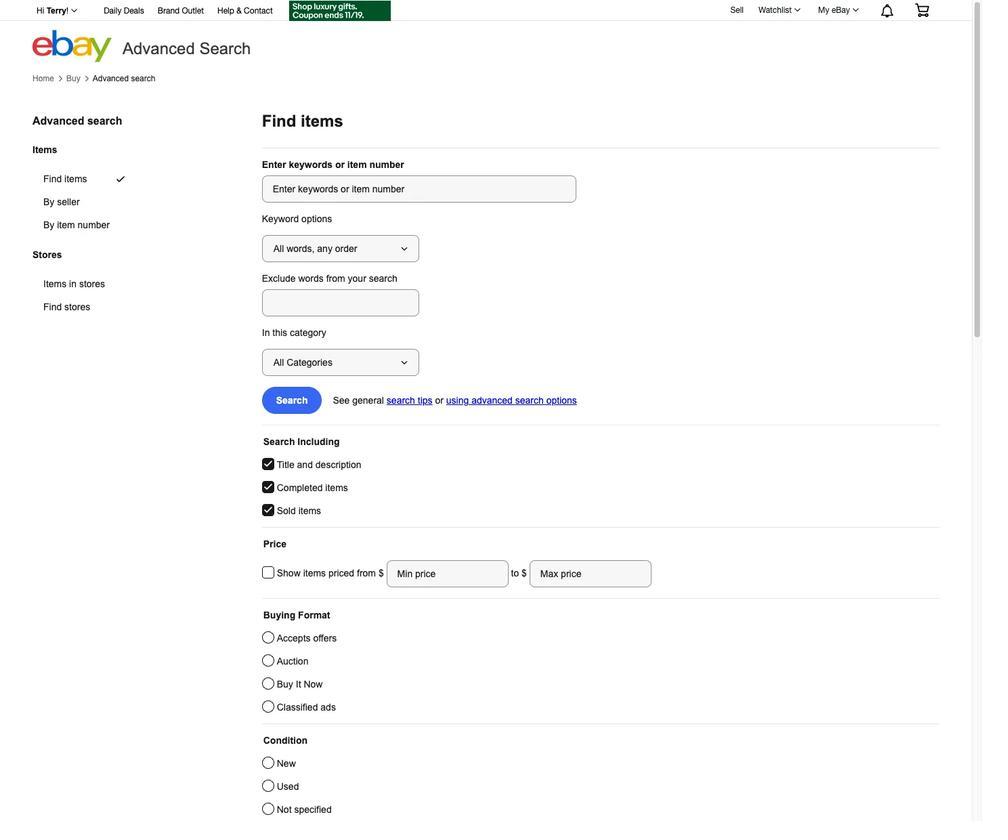 Task type: vqa. For each thing, say whether or not it's contained in the screenshot.
"by"
yes



Task type: locate. For each thing, give the bounding box(es) containing it.
in
[[262, 327, 270, 338]]

0 horizontal spatial $
[[379, 568, 387, 579]]

1 horizontal spatial number
[[370, 159, 405, 170]]

buy
[[66, 74, 80, 83], [277, 679, 293, 690]]

exclude words from your search
[[262, 273, 398, 284]]

search for the search button
[[276, 395, 308, 406]]

1 vertical spatial number
[[78, 220, 110, 231]]

or
[[335, 159, 345, 170], [435, 395, 444, 406]]

find up enter
[[262, 112, 296, 130]]

item right keywords
[[348, 159, 367, 170]]

stores inside items in stores link
[[79, 279, 105, 290]]

by down by seller
[[43, 220, 54, 231]]

advanced search right buy link
[[93, 74, 156, 83]]

1 vertical spatial or
[[435, 395, 444, 406]]

search
[[131, 74, 156, 83], [87, 115, 122, 127], [369, 273, 398, 284], [387, 395, 415, 406], [516, 395, 544, 406]]

exclude
[[262, 273, 296, 284]]

keywords
[[289, 159, 333, 170]]

1 horizontal spatial $
[[522, 568, 527, 579]]

by item number link
[[33, 214, 142, 237]]

items up find items link
[[33, 144, 57, 155]]

get the coupon image
[[289, 1, 391, 21]]

items for items in stores
[[43, 279, 67, 290]]

in
[[69, 279, 77, 290]]

buy right home
[[66, 74, 80, 83]]

account navigation
[[29, 0, 940, 23]]

Enter minimum price range value, $ text field
[[387, 561, 509, 588]]

0 vertical spatial find
[[262, 112, 296, 130]]

search right your
[[369, 273, 398, 284]]

$
[[379, 568, 387, 579], [522, 568, 527, 579]]

used
[[277, 781, 299, 792]]

1 vertical spatial stores
[[64, 302, 90, 313]]

advanced down brand
[[123, 39, 195, 58]]

1 horizontal spatial buy
[[277, 679, 293, 690]]

my ebay
[[819, 5, 851, 15]]

item down seller
[[57, 220, 75, 231]]

0 vertical spatial number
[[370, 159, 405, 170]]

keyword options
[[262, 213, 332, 224]]

0 vertical spatial from
[[326, 273, 345, 284]]

not specified
[[277, 805, 332, 815]]

find up by seller
[[43, 174, 62, 185]]

0 horizontal spatial find items
[[43, 174, 87, 185]]

0 vertical spatial stores
[[79, 279, 105, 290]]

in this category
[[262, 327, 326, 338]]

help & contact
[[218, 6, 273, 16]]

find for find items link
[[43, 174, 62, 185]]

advanced search
[[93, 74, 156, 83], [33, 115, 122, 127]]

items for items
[[33, 144, 57, 155]]

0 vertical spatial find items
[[262, 112, 343, 130]]

enter
[[262, 159, 286, 170]]

Enter keywords or item number text field
[[262, 176, 577, 203]]

from left your
[[326, 273, 345, 284]]

find items up keywords
[[262, 112, 343, 130]]

0 vertical spatial item
[[348, 159, 367, 170]]

1 vertical spatial from
[[357, 568, 376, 579]]

items up seller
[[64, 174, 87, 185]]

classified
[[277, 702, 318, 713]]

buy it now
[[277, 679, 323, 690]]

0 horizontal spatial number
[[78, 220, 110, 231]]

completed items
[[277, 483, 348, 493]]

show items priced from
[[277, 568, 379, 579]]

1 vertical spatial items
[[43, 279, 67, 290]]

0 vertical spatial items
[[33, 144, 57, 155]]

find down items in stores at the top left
[[43, 302, 62, 313]]

daily
[[104, 6, 122, 16]]

number down by seller link
[[78, 220, 110, 231]]

search inside button
[[276, 395, 308, 406]]

options
[[302, 213, 332, 224], [547, 395, 577, 406]]

items down completed items
[[299, 506, 321, 516]]

hi
[[37, 6, 44, 16]]

from right priced
[[357, 568, 376, 579]]

by left seller
[[43, 197, 54, 208]]

1 vertical spatial advanced search
[[33, 115, 122, 127]]

category
[[290, 327, 326, 338]]

advanced search down buy link
[[33, 115, 122, 127]]

including
[[298, 436, 340, 447]]

advanced
[[123, 39, 195, 58], [93, 74, 129, 83], [33, 115, 84, 127]]

0 vertical spatial or
[[335, 159, 345, 170]]

number
[[370, 159, 405, 170], [78, 220, 110, 231]]

price
[[263, 539, 287, 550]]

0 vertical spatial options
[[302, 213, 332, 224]]

1 vertical spatial options
[[547, 395, 577, 406]]

show
[[277, 568, 301, 579]]

search up title
[[263, 436, 295, 447]]

priced
[[329, 568, 355, 579]]

advanced right buy link
[[93, 74, 129, 83]]

Exclude words from your search text field
[[262, 289, 419, 317]]

1 vertical spatial by
[[43, 220, 54, 231]]

0 vertical spatial by
[[43, 197, 54, 208]]

2 by from the top
[[43, 220, 54, 231]]

find items up seller
[[43, 174, 87, 185]]

by seller
[[43, 197, 80, 208]]

by for by seller
[[43, 197, 54, 208]]

offers
[[313, 633, 337, 644]]

banner
[[29, 0, 940, 62]]

from
[[326, 273, 345, 284], [357, 568, 376, 579]]

1 vertical spatial buy
[[277, 679, 293, 690]]

2 vertical spatial search
[[263, 436, 295, 447]]

daily deals
[[104, 6, 144, 16]]

1 vertical spatial find items
[[43, 174, 87, 185]]

stores right in
[[79, 279, 105, 290]]

search up search including
[[276, 395, 308, 406]]

advanced down buy link
[[33, 115, 84, 127]]

to
[[511, 568, 519, 579]]

buy left it
[[277, 679, 293, 690]]

stores
[[79, 279, 105, 290], [64, 302, 90, 313]]

items inside items in stores link
[[43, 279, 67, 290]]

0 horizontal spatial from
[[326, 273, 345, 284]]

buy for buy it now
[[277, 679, 293, 690]]

find items
[[262, 112, 343, 130], [43, 174, 87, 185]]

$ right to
[[522, 568, 527, 579]]

1 vertical spatial search
[[276, 395, 308, 406]]

it
[[296, 679, 301, 690]]

enter keywords or item number
[[262, 159, 405, 170]]

Enter maximum price range value, $ text field
[[530, 561, 652, 588]]

tips
[[418, 395, 433, 406]]

not
[[277, 805, 292, 815]]

1 vertical spatial item
[[57, 220, 75, 231]]

items left in
[[43, 279, 67, 290]]

0 vertical spatial search
[[200, 39, 251, 58]]

items
[[33, 144, 57, 155], [43, 279, 67, 290]]

search including
[[263, 436, 340, 447]]

stores down items in stores at the top left
[[64, 302, 90, 313]]

description
[[316, 460, 362, 470]]

0 vertical spatial buy
[[66, 74, 80, 83]]

sold
[[277, 506, 296, 516]]

by
[[43, 197, 54, 208], [43, 220, 54, 231]]

using advanced search options link
[[447, 395, 577, 406]]

home
[[33, 74, 54, 83]]

find items link
[[33, 168, 142, 191]]

$ right priced
[[379, 568, 387, 579]]

your shopping cart image
[[915, 3, 931, 17]]

buy link
[[66, 74, 80, 83]]

classified ads
[[277, 702, 336, 713]]

specified
[[294, 805, 332, 815]]

1 vertical spatial find
[[43, 174, 62, 185]]

0 horizontal spatial item
[[57, 220, 75, 231]]

banner containing sell
[[29, 0, 940, 62]]

search
[[200, 39, 251, 58], [276, 395, 308, 406], [263, 436, 295, 447]]

or right tips
[[435, 395, 444, 406]]

search down advanced search
[[131, 74, 156, 83]]

hi terry !
[[37, 6, 69, 16]]

this
[[273, 327, 287, 338]]

1 horizontal spatial from
[[357, 568, 376, 579]]

items
[[301, 112, 343, 130], [64, 174, 87, 185], [326, 483, 348, 493], [299, 506, 321, 516], [303, 568, 326, 579]]

auction
[[277, 656, 309, 667]]

and
[[297, 460, 313, 470]]

0 horizontal spatial or
[[335, 159, 345, 170]]

1 by from the top
[[43, 197, 54, 208]]

1 horizontal spatial find items
[[262, 112, 343, 130]]

0 horizontal spatial buy
[[66, 74, 80, 83]]

or right keywords
[[335, 159, 345, 170]]

number up enter keywords or item number text box
[[370, 159, 405, 170]]

search down help
[[200, 39, 251, 58]]

2 vertical spatial find
[[43, 302, 62, 313]]

ads
[[321, 702, 336, 713]]



Task type: describe. For each thing, give the bounding box(es) containing it.
search left tips
[[387, 395, 415, 406]]

watchlist
[[759, 5, 792, 15]]

&
[[237, 6, 242, 16]]

title
[[277, 460, 295, 470]]

to $
[[509, 568, 530, 579]]

by for by item number
[[43, 220, 54, 231]]

my
[[819, 5, 830, 15]]

1 horizontal spatial item
[[348, 159, 367, 170]]

new
[[277, 758, 296, 769]]

brand
[[158, 6, 180, 16]]

0 vertical spatial advanced search
[[93, 74, 156, 83]]

buying format
[[263, 610, 330, 621]]

see
[[333, 395, 350, 406]]

find stores link
[[33, 296, 138, 319]]

accepts offers
[[277, 633, 337, 644]]

advanced
[[472, 395, 513, 406]]

deals
[[124, 6, 144, 16]]

using
[[447, 395, 469, 406]]

condition
[[263, 735, 308, 746]]

by item number
[[43, 220, 110, 231]]

home link
[[33, 74, 54, 83]]

1 vertical spatial advanced
[[93, 74, 129, 83]]

2 $ from the left
[[522, 568, 527, 579]]

stores inside find stores link
[[64, 302, 90, 313]]

ebay
[[832, 5, 851, 15]]

accepts
[[277, 633, 311, 644]]

items in stores link
[[33, 273, 138, 296]]

your
[[348, 273, 367, 284]]

contact
[[244, 6, 273, 16]]

search tips link
[[387, 395, 433, 406]]

item inside by item number link
[[57, 220, 75, 231]]

search right advanced
[[516, 395, 544, 406]]

brand outlet
[[158, 6, 204, 16]]

!
[[66, 6, 69, 16]]

watchlist link
[[752, 2, 807, 18]]

help & contact link
[[218, 4, 273, 19]]

help
[[218, 6, 234, 16]]

search for search including
[[263, 436, 295, 447]]

stores
[[33, 249, 62, 260]]

completed
[[277, 483, 323, 493]]

now
[[304, 679, 323, 690]]

sold items
[[277, 506, 321, 516]]

terry
[[47, 6, 66, 16]]

general
[[353, 395, 384, 406]]

words
[[299, 273, 324, 284]]

0 vertical spatial advanced
[[123, 39, 195, 58]]

items down the description
[[326, 483, 348, 493]]

find for find stores link
[[43, 302, 62, 313]]

search down advanced search "link"
[[87, 115, 122, 127]]

advanced search
[[123, 39, 251, 58]]

buy for buy link
[[66, 74, 80, 83]]

sell link
[[725, 5, 750, 15]]

items up the enter keywords or item number
[[301, 112, 343, 130]]

1 horizontal spatial options
[[547, 395, 577, 406]]

find stores
[[43, 302, 90, 313]]

brand outlet link
[[158, 4, 204, 19]]

seller
[[57, 197, 80, 208]]

sell
[[731, 5, 744, 15]]

format
[[298, 610, 330, 621]]

search button
[[262, 387, 322, 414]]

by seller link
[[33, 191, 142, 214]]

items right show
[[303, 568, 326, 579]]

advanced search link
[[93, 74, 156, 83]]

keyword
[[262, 213, 299, 224]]

0 horizontal spatial options
[[302, 213, 332, 224]]

1 horizontal spatial or
[[435, 395, 444, 406]]

my ebay link
[[811, 2, 866, 18]]

title and description
[[277, 460, 362, 470]]

see general search tips or using advanced search options
[[333, 395, 577, 406]]

outlet
[[182, 6, 204, 16]]

buying
[[263, 610, 296, 621]]

2 vertical spatial advanced
[[33, 115, 84, 127]]

items in stores
[[43, 279, 105, 290]]

daily deals link
[[104, 4, 144, 19]]

1 $ from the left
[[379, 568, 387, 579]]



